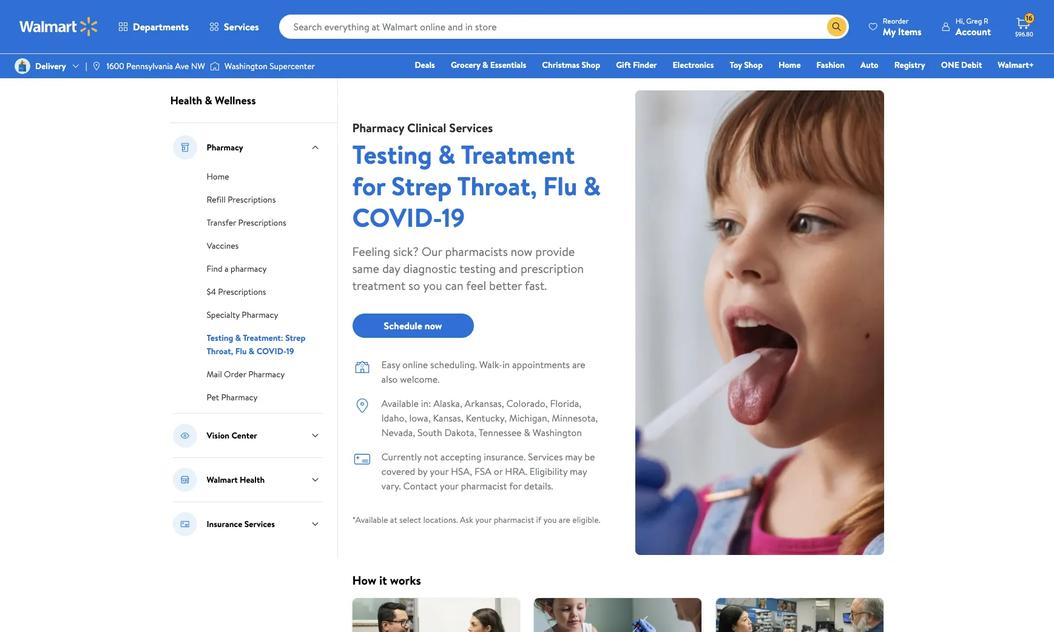 Task type: vqa. For each thing, say whether or not it's contained in the screenshot.
Tennessee
yes



Task type: describe. For each thing, give the bounding box(es) containing it.
walmart image
[[19, 17, 98, 36]]

center
[[232, 430, 257, 442]]

$4
[[207, 286, 216, 298]]

eligibility
[[530, 465, 568, 479]]

vision center image
[[173, 424, 197, 448]]

1600 pennsylvania ave nw
[[107, 60, 205, 72]]

currently not accepting insurance. services may be covered by your hsa, fsa or hra. eligibility may vary. contact your pharmacist for details. image
[[353, 450, 372, 469]]

alaska,
[[434, 397, 463, 411]]

mail order pharmacy link
[[207, 367, 285, 381]]

shop for toy shop
[[745, 59, 763, 71]]

walmart insurance services image
[[173, 513, 197, 537]]

currently
[[382, 451, 422, 464]]

one debit
[[942, 59, 983, 71]]

1 list item from the left
[[345, 599, 527, 633]]

transfer
[[207, 217, 236, 229]]

or
[[494, 465, 503, 479]]

ask
[[460, 514, 474, 527]]

0 vertical spatial may
[[566, 451, 583, 464]]

clinical
[[407, 120, 447, 136]]

currently not accepting insurance. services may be covered by your hsa, fsa or hra. eligibility may vary. contact your pharmacist for details.
[[382, 451, 595, 493]]

1 vertical spatial pharmacist
[[494, 514, 535, 527]]

prescription
[[521, 261, 584, 277]]

pharmacy inside pharmacy clinical services testing & treatment for strep throat, flu & covid-19
[[353, 120, 405, 136]]

insurance
[[207, 519, 243, 531]]

treatment
[[353, 278, 406, 294]]

order
[[224, 369, 246, 381]]

accepting
[[441, 451, 482, 464]]

deals link
[[410, 58, 441, 72]]

vision
[[207, 430, 230, 442]]

one debit link
[[936, 58, 988, 72]]

my
[[884, 25, 896, 38]]

0 horizontal spatial home
[[207, 171, 229, 183]]

 image for 1600 pennsylvania ave nw
[[92, 61, 102, 71]]

now inside button
[[425, 319, 442, 333]]

0 horizontal spatial are
[[559, 514, 571, 527]]

one
[[942, 59, 960, 71]]

mail
[[207, 369, 222, 381]]

1 vertical spatial you
[[544, 514, 557, 527]]

$4 prescriptions
[[207, 286, 266, 298]]

michigan,
[[510, 412, 550, 425]]

testing & treatment: strep throat, flu & covid-19
[[207, 332, 306, 358]]

insurance services
[[207, 519, 275, 531]]

supercenter
[[270, 60, 315, 72]]

for inside pharmacy clinical services testing & treatment for strep throat, flu & covid-19
[[353, 168, 386, 204]]

find a pharmacy link
[[207, 262, 267, 275]]

better
[[490, 278, 523, 294]]

appointments
[[513, 358, 570, 372]]

south
[[418, 426, 443, 440]]

0 horizontal spatial home link
[[207, 169, 229, 183]]

vision center
[[207, 430, 257, 442]]

minnesota,
[[552, 412, 598, 425]]

be
[[585, 451, 595, 464]]

vary.
[[382, 480, 401, 493]]

1 horizontal spatial health
[[240, 474, 265, 487]]

walmart health
[[207, 474, 265, 487]]

|
[[85, 60, 87, 72]]

greg
[[967, 15, 983, 26]]

colorado,
[[507, 397, 548, 411]]

arkansas,
[[465, 397, 504, 411]]

kansas,
[[433, 412, 464, 425]]

1600
[[107, 60, 124, 72]]

$4 prescriptions link
[[207, 285, 266, 298]]

pet pharmacy
[[207, 392, 258, 404]]

testing inside testing & treatment: strep throat, flu & covid-19
[[207, 332, 233, 344]]

*available
[[353, 514, 388, 527]]

delivery
[[35, 60, 66, 72]]

also
[[382, 373, 398, 386]]

testing & treatment: strep throat, flu & covid-19 link
[[207, 331, 306, 358]]

schedule now
[[384, 319, 442, 333]]

auto
[[861, 59, 879, 71]]

you inside feeling sick? our pharmacists now provide same day diagnostic testing and prescription treatment so you can feel better fast.
[[423, 278, 443, 294]]

 image for washington supercenter
[[210, 60, 220, 72]]

pet
[[207, 392, 219, 404]]

vaccines
[[207, 240, 239, 252]]

iowa,
[[409, 412, 431, 425]]

services inside "currently not accepting insurance. services may be covered by your hsa, fsa or hra. eligibility may vary. contact your pharmacist for details."
[[528, 451, 563, 464]]

fashion
[[817, 59, 845, 71]]

available in: alaska, arkansas, colorado, florida, idaho, iowa, kansas, kentucky, michigan, minnesota, nevada, south dakota, tennessee & washington image
[[353, 397, 372, 416]]

nw
[[191, 60, 205, 72]]

1 vertical spatial your
[[440, 480, 459, 493]]

toy shop
[[730, 59, 763, 71]]

covid- inside testing & treatment: strep throat, flu & covid-19
[[257, 346, 287, 358]]

electronics
[[673, 59, 715, 71]]

ave
[[175, 60, 189, 72]]

washington inside available in: alaska, arkansas, colorado, florida, idaho, iowa, kansas, kentucky, michigan, minnesota, nevada, south dakota, tennessee & washington
[[533, 426, 582, 440]]

19 inside testing & treatment: strep throat, flu & covid-19
[[287, 346, 294, 358]]

16
[[1027, 13, 1034, 23]]

easy
[[382, 358, 400, 372]]

contact
[[404, 480, 438, 493]]

grocery
[[451, 59, 481, 71]]

can
[[446, 278, 464, 294]]

walk-
[[480, 358, 503, 372]]

vaccines link
[[207, 239, 239, 252]]

Search search field
[[279, 15, 850, 39]]

idaho,
[[382, 412, 407, 425]]

in
[[503, 358, 510, 372]]

electronics link
[[668, 58, 720, 72]]

walmart
[[207, 474, 238, 487]]

reorder
[[884, 15, 909, 26]]

not
[[424, 451, 439, 464]]



Task type: locate. For each thing, give the bounding box(es) containing it.
flu
[[544, 168, 578, 204], [235, 346, 247, 358]]

0 vertical spatial washington
[[225, 60, 268, 72]]

0 horizontal spatial you
[[423, 278, 443, 294]]

 image
[[210, 60, 220, 72], [92, 61, 102, 71]]

0 horizontal spatial strep
[[286, 332, 306, 344]]

select
[[400, 514, 422, 527]]

19 inside pharmacy clinical services testing & treatment for strep throat, flu & covid-19
[[442, 200, 465, 236]]

r
[[985, 15, 989, 26]]

are
[[573, 358, 586, 372], [559, 514, 571, 527]]

departments
[[133, 20, 189, 33]]

treatment:
[[243, 332, 284, 344]]

available in: alaska, arkansas, colorado, florida, idaho, iowa, kansas, kentucky, michigan, minnesota, nevada, south dakota, tennessee & washington
[[382, 397, 598, 440]]

your down hsa,
[[440, 480, 459, 493]]

departments button
[[108, 12, 199, 41]]

2 vertical spatial your
[[476, 514, 492, 527]]

0 horizontal spatial 19
[[287, 346, 294, 358]]

2 vertical spatial prescriptions
[[218, 286, 266, 298]]

christmas
[[543, 59, 580, 71]]

$96.80
[[1016, 30, 1034, 38]]

gift finder
[[617, 59, 658, 71]]

in:
[[421, 397, 431, 411]]

and
[[499, 261, 518, 277]]

 image
[[15, 58, 30, 74]]

0 horizontal spatial  image
[[92, 61, 102, 71]]

mail order pharmacy
[[207, 369, 285, 381]]

walmart health image
[[173, 468, 197, 493]]

1 vertical spatial are
[[559, 514, 571, 527]]

grocery & essentials link
[[446, 58, 532, 72]]

services right clinical
[[450, 120, 493, 136]]

specialty pharmacy link
[[207, 308, 278, 321]]

covid- up sick?
[[353, 200, 442, 236]]

1 horizontal spatial are
[[573, 358, 586, 372]]

1 horizontal spatial strep
[[392, 168, 452, 204]]

home link up refill
[[207, 169, 229, 183]]

locations.
[[424, 514, 458, 527]]

auto link
[[856, 58, 885, 72]]

refill prescriptions link
[[207, 193, 276, 206]]

hra.
[[506, 465, 528, 479]]

easy online scheduling. walk-in appointments are also welcome. image
[[353, 358, 372, 377]]

covid- down treatment:
[[257, 346, 287, 358]]

pharmacy right order
[[248, 369, 285, 381]]

may down be
[[570, 465, 588, 479]]

1 vertical spatial 19
[[287, 346, 294, 358]]

insurance.
[[484, 451, 526, 464]]

home up refill
[[207, 171, 229, 183]]

1 vertical spatial may
[[570, 465, 588, 479]]

testing down specialty
[[207, 332, 233, 344]]

treatment
[[461, 137, 575, 172]]

19
[[442, 200, 465, 236], [287, 346, 294, 358]]

2 list item from the left
[[527, 599, 710, 633]]

prescriptions down refill prescriptions
[[238, 217, 286, 229]]

refill prescriptions
[[207, 194, 276, 206]]

testing inside pharmacy clinical services testing & treatment for strep throat, flu & covid-19
[[353, 137, 432, 172]]

1 vertical spatial strep
[[286, 332, 306, 344]]

transfer prescriptions link
[[207, 216, 286, 229]]

flu inside testing & treatment: strep throat, flu & covid-19
[[235, 346, 247, 358]]

services inside pharmacy clinical services testing & treatment for strep throat, flu & covid-19
[[450, 120, 493, 136]]

pharmacist down fsa
[[461, 480, 508, 493]]

1 horizontal spatial now
[[511, 244, 533, 260]]

0 vertical spatial for
[[353, 168, 386, 204]]

sick?
[[394, 244, 419, 260]]

0 vertical spatial your
[[430, 465, 449, 479]]

0 horizontal spatial testing
[[207, 332, 233, 344]]

0 vertical spatial health
[[170, 93, 202, 108]]

 image right |
[[92, 61, 102, 71]]

1 horizontal spatial 19
[[442, 200, 465, 236]]

testing down clinical
[[353, 137, 432, 172]]

strep inside testing & treatment: strep throat, flu & covid-19
[[286, 332, 306, 344]]

testing
[[353, 137, 432, 172], [207, 332, 233, 344]]

available
[[382, 397, 419, 411]]

feeling sick? our pharmacists now provide same day diagnostic testing and prescription treatment so you can feel better fast.
[[353, 244, 584, 294]]

are inside easy online scheduling. walk-in appointments are also welcome.
[[573, 358, 586, 372]]

registry link
[[890, 58, 932, 72]]

1 horizontal spatial throat,
[[458, 168, 538, 204]]

1 vertical spatial flu
[[235, 346, 247, 358]]

health right walmart
[[240, 474, 265, 487]]

strep right treatment:
[[286, 332, 306, 344]]

how
[[353, 573, 377, 589]]

scheduling.
[[431, 358, 477, 372]]

covered
[[382, 465, 416, 479]]

0 horizontal spatial shop
[[582, 59, 601, 71]]

0 vertical spatial home link
[[774, 58, 807, 72]]

1 horizontal spatial washington
[[533, 426, 582, 440]]

shop for christmas shop
[[582, 59, 601, 71]]

1 vertical spatial washington
[[533, 426, 582, 440]]

day
[[383, 261, 401, 277]]

1 vertical spatial covid-
[[257, 346, 287, 358]]

prescriptions for $4 prescriptions
[[218, 286, 266, 298]]

you down diagnostic
[[423, 278, 443, 294]]

search icon image
[[833, 22, 842, 32]]

pharmacy inside specialty pharmacy link
[[242, 309, 278, 321]]

wellness
[[215, 93, 256, 108]]

1 vertical spatial home link
[[207, 169, 229, 183]]

0 vertical spatial you
[[423, 278, 443, 294]]

feel
[[467, 278, 487, 294]]

1 vertical spatial health
[[240, 474, 265, 487]]

throat, inside pharmacy clinical services testing & treatment for strep throat, flu & covid-19
[[458, 168, 538, 204]]

now
[[511, 244, 533, 260], [425, 319, 442, 333]]

0 horizontal spatial throat,
[[207, 346, 233, 358]]

washington down 'minnesota,'
[[533, 426, 582, 440]]

now up and
[[511, 244, 533, 260]]

1 horizontal spatial for
[[510, 480, 522, 493]]

now right schedule
[[425, 319, 442, 333]]

strep down clinical
[[392, 168, 452, 204]]

0 vertical spatial covid-
[[353, 200, 442, 236]]

pharmacy up treatment:
[[242, 309, 278, 321]]

so
[[409, 278, 421, 294]]

our
[[422, 244, 443, 260]]

may left be
[[566, 451, 583, 464]]

health & wellness
[[170, 93, 256, 108]]

fsa
[[475, 465, 492, 479]]

reorder my items
[[884, 15, 922, 38]]

finder
[[633, 59, 658, 71]]

1 horizontal spatial shop
[[745, 59, 763, 71]]

essentials
[[491, 59, 527, 71]]

0 vertical spatial home
[[779, 59, 801, 71]]

grocery & essentials
[[451, 59, 527, 71]]

welcome.
[[400, 373, 440, 386]]

are right appointments
[[573, 358, 586, 372]]

washington up 'wellness' at the left top of the page
[[225, 60, 268, 72]]

washington
[[225, 60, 268, 72], [533, 426, 582, 440]]

0 horizontal spatial for
[[353, 168, 386, 204]]

1 vertical spatial now
[[425, 319, 442, 333]]

works
[[390, 573, 421, 589]]

your right ask
[[476, 514, 492, 527]]

1 vertical spatial throat,
[[207, 346, 233, 358]]

pharmacist left if
[[494, 514, 535, 527]]

flu inside pharmacy clinical services testing & treatment for strep throat, flu & covid-19
[[544, 168, 578, 204]]

walmart+ link
[[993, 58, 1040, 72]]

& inside available in: alaska, arkansas, colorado, florida, idaho, iowa, kansas, kentucky, michigan, minnesota, nevada, south dakota, tennessee & washington
[[524, 426, 531, 440]]

specialty pharmacy
[[207, 309, 278, 321]]

pharmacy left clinical
[[353, 120, 405, 136]]

pharmacy image
[[173, 135, 197, 160]]

are left eligible.
[[559, 514, 571, 527]]

pharmacy
[[231, 263, 267, 275]]

health
[[170, 93, 202, 108], [240, 474, 265, 487]]

1 vertical spatial testing
[[207, 332, 233, 344]]

nevada,
[[382, 426, 416, 440]]

a
[[225, 263, 229, 275]]

pennsylvania
[[126, 60, 173, 72]]

pharmacists
[[446, 244, 508, 260]]

3 list item from the left
[[710, 599, 892, 633]]

your right by
[[430, 465, 449, 479]]

1 vertical spatial prescriptions
[[238, 217, 286, 229]]

home
[[779, 59, 801, 71], [207, 171, 229, 183]]

services right insurance
[[245, 519, 275, 531]]

2 shop from the left
[[745, 59, 763, 71]]

1 horizontal spatial home
[[779, 59, 801, 71]]

1 horizontal spatial testing
[[353, 137, 432, 172]]

christmas shop link
[[537, 58, 606, 72]]

prescriptions up specialty pharmacy link
[[218, 286, 266, 298]]

1 shop from the left
[[582, 59, 601, 71]]

account
[[956, 25, 992, 38]]

pharmacy inside pet pharmacy link
[[221, 392, 258, 404]]

for
[[353, 168, 386, 204], [510, 480, 522, 493]]

refill
[[207, 194, 226, 206]]

strep inside pharmacy clinical services testing & treatment for strep throat, flu & covid-19
[[392, 168, 452, 204]]

1 horizontal spatial you
[[544, 514, 557, 527]]

1 horizontal spatial covid-
[[353, 200, 442, 236]]

home link left fashion
[[774, 58, 807, 72]]

at
[[390, 514, 398, 527]]

0 vertical spatial now
[[511, 244, 533, 260]]

0 vertical spatial are
[[573, 358, 586, 372]]

0 vertical spatial testing
[[353, 137, 432, 172]]

throat, inside testing & treatment: strep throat, flu & covid-19
[[207, 346, 233, 358]]

0 vertical spatial throat,
[[458, 168, 538, 204]]

0 vertical spatial flu
[[544, 168, 578, 204]]

online
[[403, 358, 428, 372]]

pharmacy right pharmacy icon
[[207, 142, 243, 154]]

you right if
[[544, 514, 557, 527]]

home left fashion
[[779, 59, 801, 71]]

0 horizontal spatial flu
[[235, 346, 247, 358]]

prescriptions inside 'link'
[[228, 194, 276, 206]]

kentucky,
[[466, 412, 507, 425]]

for inside "currently not accepting insurance. services may be covered by your hsa, fsa or hra. eligibility may vary. contact your pharmacist for details."
[[510, 480, 522, 493]]

&
[[483, 59, 489, 71], [205, 93, 212, 108], [439, 137, 456, 172], [584, 168, 601, 204], [235, 332, 241, 344], [249, 346, 255, 358], [524, 426, 531, 440]]

 image right nw
[[210, 60, 220, 72]]

0 horizontal spatial now
[[425, 319, 442, 333]]

debit
[[962, 59, 983, 71]]

prescriptions up transfer prescriptions link
[[228, 194, 276, 206]]

0 vertical spatial 19
[[442, 200, 465, 236]]

list
[[345, 599, 892, 633]]

1 horizontal spatial flu
[[544, 168, 578, 204]]

prescriptions for refill prescriptions
[[228, 194, 276, 206]]

pharmacy inside 'mail order pharmacy' link
[[248, 369, 285, 381]]

1 vertical spatial for
[[510, 480, 522, 493]]

covid- inside pharmacy clinical services testing & treatment for strep throat, flu & covid-19
[[353, 200, 442, 236]]

1 vertical spatial home
[[207, 171, 229, 183]]

walmart+
[[999, 59, 1035, 71]]

shop right toy on the right top of the page
[[745, 59, 763, 71]]

services up eligibility
[[528, 451, 563, 464]]

deals
[[415, 59, 435, 71]]

tennessee
[[479, 426, 522, 440]]

services inside the services dropdown button
[[224, 20, 259, 33]]

0 vertical spatial prescriptions
[[228, 194, 276, 206]]

pharmacist
[[461, 480, 508, 493], [494, 514, 535, 527]]

0 horizontal spatial covid-
[[257, 346, 287, 358]]

you
[[423, 278, 443, 294], [544, 514, 557, 527]]

home inside home link
[[779, 59, 801, 71]]

prescriptions
[[228, 194, 276, 206], [238, 217, 286, 229], [218, 286, 266, 298]]

0 vertical spatial pharmacist
[[461, 480, 508, 493]]

services button
[[199, 12, 269, 41]]

schedule
[[384, 319, 423, 333]]

hsa,
[[451, 465, 473, 479]]

it
[[380, 573, 387, 589]]

1 horizontal spatial  image
[[210, 60, 220, 72]]

Walmart Site-Wide search field
[[279, 15, 850, 39]]

prescriptions for transfer prescriptions
[[238, 217, 286, 229]]

pharmacy down order
[[221, 392, 258, 404]]

shop right christmas at the top of page
[[582, 59, 601, 71]]

hi, greg r account
[[956, 15, 992, 38]]

1 horizontal spatial home link
[[774, 58, 807, 72]]

0 horizontal spatial washington
[[225, 60, 268, 72]]

services up washington supercenter in the left of the page
[[224, 20, 259, 33]]

pharmacist inside "currently not accepting insurance. services may be covered by your hsa, fsa or hra. eligibility may vary. contact your pharmacist for details."
[[461, 480, 508, 493]]

0 horizontal spatial health
[[170, 93, 202, 108]]

0 vertical spatial strep
[[392, 168, 452, 204]]

list item
[[345, 599, 527, 633], [527, 599, 710, 633], [710, 599, 892, 633]]

health down 'ave'
[[170, 93, 202, 108]]

now inside feeling sick? our pharmacists now provide same day diagnostic testing and prescription treatment so you can feel better fast.
[[511, 244, 533, 260]]



